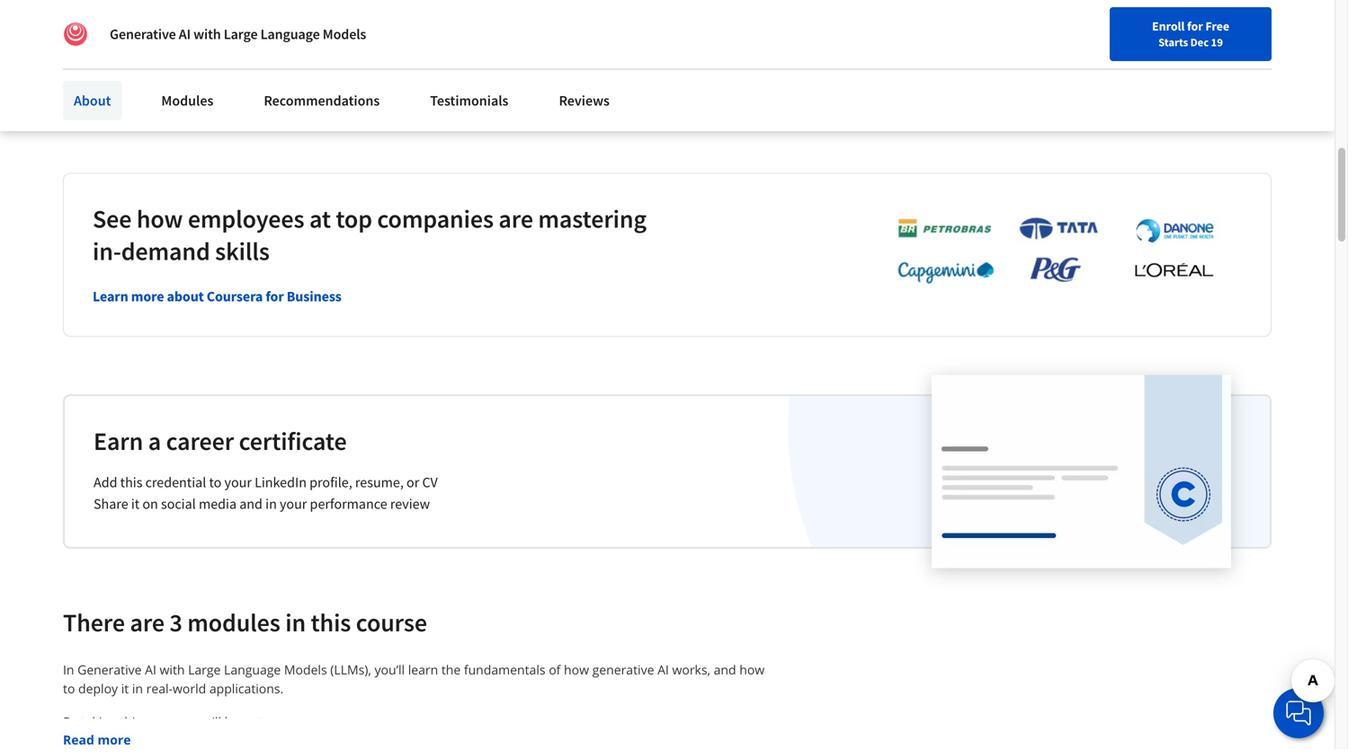 Task type: locate. For each thing, give the bounding box(es) containing it.
course
[[356, 608, 427, 639]]

a inside by taking this course, you'll learn to: - deeply understand generative ai, describing the key steps in a typical llm-based generative ai lifecycle, from dat
[[427, 733, 434, 750]]

a
[[148, 426, 161, 457], [427, 733, 434, 750]]

0 vertical spatial learn
[[408, 662, 438, 679]]

are left mastering
[[499, 203, 533, 235]]

the left fundamentals
[[441, 662, 461, 679]]

menu item
[[957, 18, 1073, 76]]

0 horizontal spatial certificate
[[127, 42, 189, 60]]

and right the media
[[239, 496, 263, 514]]

0 vertical spatial certificate
[[127, 42, 189, 60]]

your left the "performance"
[[280, 496, 307, 514]]

0 horizontal spatial for
[[266, 288, 284, 306]]

large up world
[[188, 662, 221, 679]]

0 vertical spatial it
[[131, 496, 140, 514]]

certificate up profile,
[[239, 426, 347, 457]]

0 vertical spatial with
[[193, 25, 221, 43]]

for up 'dec'
[[1187, 18, 1203, 34]]

1 vertical spatial generative
[[77, 662, 142, 679]]

with up 'real-'
[[160, 662, 185, 679]]

1 vertical spatial certificate
[[239, 426, 347, 457]]

2 vertical spatial your
[[280, 496, 307, 514]]

1 vertical spatial linkedin
[[255, 474, 307, 492]]

how right the of
[[564, 662, 589, 679]]

in inside by taking this course, you'll learn to: - deeply understand generative ai, describing the key steps in a typical llm-based generative ai lifecycle, from dat
[[413, 733, 424, 750]]

generative up deploy
[[77, 662, 142, 679]]

to up about
[[86, 70, 97, 86]]

generative down "you'll"
[[186, 733, 248, 750]]

your
[[100, 70, 124, 86], [224, 474, 252, 492], [280, 496, 307, 514]]

in-
[[93, 236, 121, 267]]

by
[[63, 714, 77, 731]]

1 horizontal spatial learn
[[408, 662, 438, 679]]

more
[[131, 288, 164, 306], [98, 732, 131, 749]]

learn
[[408, 662, 438, 679], [224, 714, 255, 731]]

large up modules link
[[224, 25, 258, 43]]

your up about
[[100, 70, 124, 86]]

1 vertical spatial with
[[160, 662, 185, 679]]

enroll for free starts dec 19
[[1152, 18, 1229, 49]]

0 vertical spatial large
[[224, 25, 258, 43]]

1 vertical spatial to
[[209, 474, 222, 492]]

1 horizontal spatial linkedin
[[255, 474, 307, 492]]

how up "demand" on the left top of the page
[[137, 203, 183, 235]]

0 vertical spatial to
[[86, 70, 97, 86]]

0 horizontal spatial to
[[63, 681, 75, 698]]

coursera image
[[22, 15, 136, 43]]

2 horizontal spatial to
[[209, 474, 222, 492]]

linkedin
[[126, 70, 172, 86], [255, 474, 307, 492]]

0 vertical spatial a
[[148, 426, 161, 457]]

1 horizontal spatial a
[[427, 733, 434, 750]]

add inside add this credential to your linkedin profile, resume, or cv share it on social media and in your performance review
[[94, 474, 117, 492]]

this up (llms),
[[311, 608, 351, 639]]

applications.
[[209, 681, 284, 698]]

the inside by taking this course, you'll learn to: - deeply understand generative ai, describing the key steps in a typical llm-based generative ai lifecycle, from dat
[[333, 733, 352, 750]]

add up about
[[63, 70, 84, 86]]

generative up add to your linkedin profile
[[110, 25, 176, 43]]

ai left lifecycle,
[[611, 733, 622, 750]]

1 horizontal spatial and
[[714, 662, 736, 679]]

0 vertical spatial this
[[120, 474, 142, 492]]

modules
[[187, 608, 280, 639]]

more for learn
[[131, 288, 164, 306]]

this up understand
[[120, 714, 141, 731]]

with
[[193, 25, 221, 43], [160, 662, 185, 679]]

in right the media
[[265, 496, 277, 514]]

modules link
[[151, 81, 224, 121]]

the
[[441, 662, 461, 679], [333, 733, 352, 750]]

1 horizontal spatial the
[[441, 662, 461, 679]]

0 vertical spatial and
[[239, 496, 263, 514]]

your up the media
[[224, 474, 252, 492]]

1 vertical spatial this
[[311, 608, 351, 639]]

0 vertical spatial 3
[[603, 68, 610, 85]]

1 vertical spatial learn
[[224, 714, 255, 731]]

linkedin left profile,
[[255, 474, 307, 492]]

it right deploy
[[121, 681, 129, 698]]

1 horizontal spatial it
[[131, 496, 140, 514]]

deploy
[[78, 681, 118, 698]]

are right there
[[130, 608, 165, 639]]

0 horizontal spatial learn
[[224, 714, 255, 731]]

generative ai with large language models
[[110, 25, 366, 43]]

to:
[[258, 714, 273, 731]]

more right learn
[[131, 288, 164, 306]]

how inside the see how employees at top companies are mastering in-demand skills
[[137, 203, 183, 235]]

1 vertical spatial a
[[427, 733, 434, 750]]

learn right you'll
[[408, 662, 438, 679]]

language up the recommendations link
[[260, 25, 320, 43]]

0 vertical spatial are
[[499, 203, 533, 235]]

1 horizontal spatial how
[[564, 662, 589, 679]]

coursera career certificate image
[[932, 376, 1231, 568]]

1 vertical spatial add
[[94, 474, 117, 492]]

1 vertical spatial large
[[188, 662, 221, 679]]

generative inside in generative ai with large language models (llms), you'll learn the fundamentals of how generative ai works, and how to deploy it in real-world applications.
[[77, 662, 142, 679]]

1 horizontal spatial are
[[499, 203, 533, 235]]

how right works,
[[739, 662, 765, 679]]

world
[[173, 681, 206, 698]]

about
[[74, 92, 111, 110]]

generative left works,
[[592, 662, 654, 679]]

0 horizontal spatial and
[[239, 496, 263, 514]]

1 vertical spatial models
[[284, 662, 327, 679]]

and right works,
[[714, 662, 736, 679]]

of
[[549, 662, 561, 679]]

add up share
[[94, 474, 117, 492]]

enroll
[[1152, 18, 1185, 34]]

0 horizontal spatial large
[[188, 662, 221, 679]]

learn left to:
[[224, 714, 255, 731]]

0 horizontal spatial with
[[160, 662, 185, 679]]

1 vertical spatial your
[[224, 474, 252, 492]]

add for add to your linkedin profile
[[63, 70, 84, 86]]

1 vertical spatial it
[[121, 681, 129, 698]]

1 horizontal spatial add
[[94, 474, 117, 492]]

1 vertical spatial language
[[224, 662, 281, 679]]

add for add this credential to your linkedin profile, resume, or cv share it on social media and in your performance review
[[94, 474, 117, 492]]

1 vertical spatial are
[[130, 608, 165, 639]]

for left the business
[[266, 288, 284, 306]]

it inside in generative ai with large language models (llms), you'll learn the fundamentals of how generative ai works, and how to deploy it in real-world applications.
[[121, 681, 129, 698]]

generative
[[592, 662, 654, 679], [186, 733, 248, 750], [546, 733, 608, 750]]

large
[[224, 25, 258, 43], [188, 662, 221, 679]]

to inside in generative ai with large language models (llms), you'll learn the fundamentals of how generative ai works, and how to deploy it in real-world applications.
[[63, 681, 75, 698]]

resume,
[[355, 474, 404, 492]]

0 horizontal spatial the
[[333, 733, 352, 750]]

in left 'real-'
[[132, 681, 143, 698]]

0 horizontal spatial 3
[[169, 608, 182, 639]]

0 horizontal spatial your
[[100, 70, 124, 86]]

this up on
[[120, 474, 142, 492]]

0 vertical spatial your
[[100, 70, 124, 86]]

0 horizontal spatial linkedin
[[126, 70, 172, 86]]

0 vertical spatial for
[[1187, 18, 1203, 34]]

to up the media
[[209, 474, 222, 492]]

are
[[499, 203, 533, 235], [130, 608, 165, 639]]

describing
[[269, 733, 329, 750]]

language up applications.
[[224, 662, 281, 679]]

a right earn
[[148, 426, 161, 457]]

this inside add this credential to your linkedin profile, resume, or cv share it on social media and in your performance review
[[120, 474, 142, 492]]

0 vertical spatial models
[[323, 25, 366, 43]]

business
[[287, 288, 342, 306]]

to down in
[[63, 681, 75, 698]]

ai
[[179, 25, 191, 43], [145, 662, 156, 679], [657, 662, 669, 679], [611, 733, 622, 750]]

to
[[86, 70, 97, 86], [209, 474, 222, 492], [63, 681, 75, 698]]

3 left the modules
[[169, 608, 182, 639]]

1 vertical spatial the
[[333, 733, 352, 750]]

large inside in generative ai with large language models (llms), you'll learn the fundamentals of how generative ai works, and how to deploy it in real-world applications.
[[188, 662, 221, 679]]

works,
[[672, 662, 710, 679]]

3 up the reviews
[[603, 68, 610, 85]]

social
[[161, 496, 196, 514]]

1 vertical spatial more
[[98, 732, 131, 749]]

1 vertical spatial and
[[714, 662, 736, 679]]

0 vertical spatial the
[[441, 662, 461, 679]]

models inside in generative ai with large language models (llms), you'll learn the fundamentals of how generative ai works, and how to deploy it in real-world applications.
[[284, 662, 327, 679]]

1 horizontal spatial to
[[86, 70, 97, 86]]

add
[[63, 70, 84, 86], [94, 474, 117, 492]]

how
[[137, 203, 183, 235], [564, 662, 589, 679], [739, 662, 765, 679]]

by taking this course, you'll learn to: - deeply understand generative ai, describing the key steps in a typical llm-based generative ai lifecycle, from dat
[[63, 714, 783, 750]]

2 vertical spatial this
[[120, 714, 141, 731]]

1 horizontal spatial 3
[[603, 68, 610, 85]]

1 vertical spatial 3
[[169, 608, 182, 639]]

key
[[355, 733, 375, 750]]

a left typical
[[427, 733, 434, 750]]

0 vertical spatial more
[[131, 288, 164, 306]]

linkedin down shareable certificate in the left top of the page
[[126, 70, 172, 86]]

certificate up add to your linkedin profile
[[127, 42, 189, 60]]

media
[[199, 496, 237, 514]]

2023
[[362, 68, 387, 85]]

3
[[603, 68, 610, 85], [169, 608, 182, 639]]

in generative ai with large language models (llms), you'll learn the fundamentals of how generative ai works, and how to deploy it in real-world applications.
[[63, 662, 768, 698]]

more inside button
[[98, 732, 131, 749]]

2 vertical spatial to
[[63, 681, 75, 698]]

models left (llms),
[[284, 662, 327, 679]]

learn inside in generative ai with large language models (llms), you'll learn the fundamentals of how generative ai works, and how to deploy it in real-world applications.
[[408, 662, 438, 679]]

0 horizontal spatial how
[[137, 203, 183, 235]]

fundamentals
[[464, 662, 545, 679]]

1 horizontal spatial large
[[224, 25, 258, 43]]

coursera enterprise logos image
[[870, 217, 1230, 294]]

it left on
[[131, 496, 140, 514]]

from
[[678, 733, 707, 750]]

0 horizontal spatial it
[[121, 681, 129, 698]]

with up the "profile"
[[193, 25, 221, 43]]

0 vertical spatial add
[[63, 70, 84, 86]]

None search field
[[256, 11, 607, 47]]

this
[[120, 474, 142, 492], [311, 608, 351, 639], [120, 714, 141, 731]]

and
[[239, 496, 263, 514], [714, 662, 736, 679]]

models
[[323, 25, 366, 43], [284, 662, 327, 679]]

share
[[94, 496, 128, 514]]

more down taking
[[98, 732, 131, 749]]

performance
[[310, 496, 387, 514]]

read more
[[63, 732, 131, 749]]

1 horizontal spatial for
[[1187, 18, 1203, 34]]

the left key
[[333, 733, 352, 750]]

ai up the "profile"
[[179, 25, 191, 43]]

earn
[[94, 426, 143, 457]]

in right steps
[[413, 733, 424, 750]]

learn
[[93, 288, 128, 306]]

about
[[167, 288, 204, 306]]

0 horizontal spatial add
[[63, 70, 84, 86]]

ai inside by taking this course, you'll learn to: - deeply understand generative ai, describing the key steps in a typical llm-based generative ai lifecycle, from dat
[[611, 733, 622, 750]]

models up june
[[323, 25, 366, 43]]

to inside add this credential to your linkedin profile, resume, or cv share it on social media and in your performance review
[[209, 474, 222, 492]]

this inside by taking this course, you'll learn to: - deeply understand generative ai, describing the key steps in a typical llm-based generative ai lifecycle, from dat
[[120, 714, 141, 731]]

generative
[[110, 25, 176, 43], [77, 662, 142, 679]]

language
[[260, 25, 320, 43], [224, 662, 281, 679]]



Task type: vqa. For each thing, say whether or not it's contained in the screenshot.
Enroll for Free Starts Dec 19
yes



Task type: describe. For each thing, give the bounding box(es) containing it.
lifecycle,
[[626, 733, 675, 750]]

1 horizontal spatial with
[[193, 25, 221, 43]]

about link
[[63, 81, 122, 121]]

show notifications image
[[1092, 22, 1113, 44]]

profile
[[174, 70, 208, 86]]

on
[[142, 496, 158, 514]]

19
[[1211, 35, 1223, 49]]

ai left works,
[[657, 662, 669, 679]]

learn more about coursera for business
[[93, 288, 342, 306]]

recommendations
[[264, 92, 380, 110]]

cv
[[422, 474, 438, 492]]

more for read
[[98, 732, 131, 749]]

dec
[[1190, 35, 1209, 49]]

1 vertical spatial for
[[266, 288, 284, 306]]

-
[[63, 733, 67, 750]]

deeply
[[70, 733, 111, 750]]

generative right based
[[546, 733, 608, 750]]

modules
[[161, 92, 213, 110]]

see how employees at top companies are mastering in-demand skills
[[93, 203, 647, 267]]

typical
[[437, 733, 475, 750]]

career
[[166, 426, 234, 457]]

real-
[[146, 681, 173, 698]]

profile,
[[309, 474, 352, 492]]

1 horizontal spatial your
[[224, 474, 252, 492]]

shareable
[[63, 42, 125, 60]]

june
[[333, 68, 359, 85]]

chat with us image
[[1284, 700, 1313, 728]]

reviews
[[559, 92, 610, 110]]

coursera
[[207, 288, 263, 306]]

and inside add this credential to your linkedin profile, resume, or cv share it on social media and in your performance review
[[239, 496, 263, 514]]

see
[[93, 203, 132, 235]]

you'll
[[375, 662, 405, 679]]

free
[[1205, 18, 1229, 34]]

understand
[[114, 733, 182, 750]]

and inside in generative ai with large language models (llms), you'll learn the fundamentals of how generative ai works, and how to deploy it in real-world applications.
[[714, 662, 736, 679]]

3 assignments
[[603, 68, 678, 85]]

llm-
[[478, 733, 507, 750]]

are inside the see how employees at top companies are mastering in-demand skills
[[499, 203, 533, 235]]

2 horizontal spatial how
[[739, 662, 765, 679]]

0 horizontal spatial a
[[148, 426, 161, 457]]

there are 3 modules in this course
[[63, 608, 427, 639]]

the inside in generative ai with large language models (llms), you'll learn the fundamentals of how generative ai works, and how to deploy it in real-world applications.
[[441, 662, 461, 679]]

(llms),
[[330, 662, 371, 679]]

0 horizontal spatial are
[[130, 608, 165, 639]]

testimonials
[[430, 92, 508, 110]]

in inside add this credential to your linkedin profile, resume, or cv share it on social media and in your performance review
[[265, 496, 277, 514]]

you'll
[[190, 714, 221, 731]]

there
[[63, 608, 125, 639]]

deeplearning.ai image
[[63, 22, 88, 47]]

credential
[[145, 474, 206, 492]]

0 vertical spatial language
[[260, 25, 320, 43]]

course,
[[144, 714, 187, 731]]

add this credential to your linkedin profile, resume, or cv share it on social media and in your performance review
[[94, 474, 438, 514]]

language inside in generative ai with large language models (llms), you'll learn the fundamentals of how generative ai works, and how to deploy it in real-world applications.
[[224, 662, 281, 679]]

reviews link
[[548, 81, 620, 121]]

taking
[[81, 714, 117, 731]]

ai up 'real-'
[[145, 662, 156, 679]]

testimonials link
[[419, 81, 519, 121]]

or
[[407, 474, 419, 492]]

based
[[507, 733, 542, 750]]

in right the modules
[[285, 608, 306, 639]]

demand
[[121, 236, 210, 267]]

starts
[[1158, 35, 1188, 49]]

generative inside in generative ai with large language models (llms), you'll learn the fundamentals of how generative ai works, and how to deploy it in real-world applications.
[[592, 662, 654, 679]]

2 horizontal spatial your
[[280, 496, 307, 514]]

ai,
[[251, 733, 265, 750]]

for inside enroll for free starts dec 19
[[1187, 18, 1203, 34]]

steps
[[378, 733, 410, 750]]

with inside in generative ai with large language models (llms), you'll learn the fundamentals of how generative ai works, and how to deploy it in real-world applications.
[[160, 662, 185, 679]]

in
[[63, 662, 74, 679]]

add to your linkedin profile
[[63, 70, 208, 86]]

shareable certificate
[[63, 42, 189, 60]]

earn a career certificate
[[94, 426, 347, 457]]

it inside add this credential to your linkedin profile, resume, or cv share it on social media and in your performance review
[[131, 496, 140, 514]]

0 vertical spatial linkedin
[[126, 70, 172, 86]]

skills
[[215, 236, 270, 267]]

0 vertical spatial generative
[[110, 25, 176, 43]]

read more button
[[63, 731, 131, 750]]

recommendations link
[[253, 81, 391, 121]]

employees
[[188, 203, 304, 235]]

linkedin inside add this credential to your linkedin profile, resume, or cv share it on social media and in your performance review
[[255, 474, 307, 492]]

june 2023
[[333, 68, 387, 85]]

read
[[63, 732, 94, 749]]

review
[[390, 496, 430, 514]]

1 horizontal spatial certificate
[[239, 426, 347, 457]]

assignments
[[612, 68, 678, 85]]

top
[[336, 203, 372, 235]]

mastering
[[538, 203, 647, 235]]

in inside in generative ai with large language models (llms), you'll learn the fundamentals of how generative ai works, and how to deploy it in real-world applications.
[[132, 681, 143, 698]]

learn more about coursera for business link
[[93, 288, 342, 306]]

companies
[[377, 203, 494, 235]]

at
[[309, 203, 331, 235]]

learn inside by taking this course, you'll learn to: - deeply understand generative ai, describing the key steps in a typical llm-based generative ai lifecycle, from dat
[[224, 714, 255, 731]]



